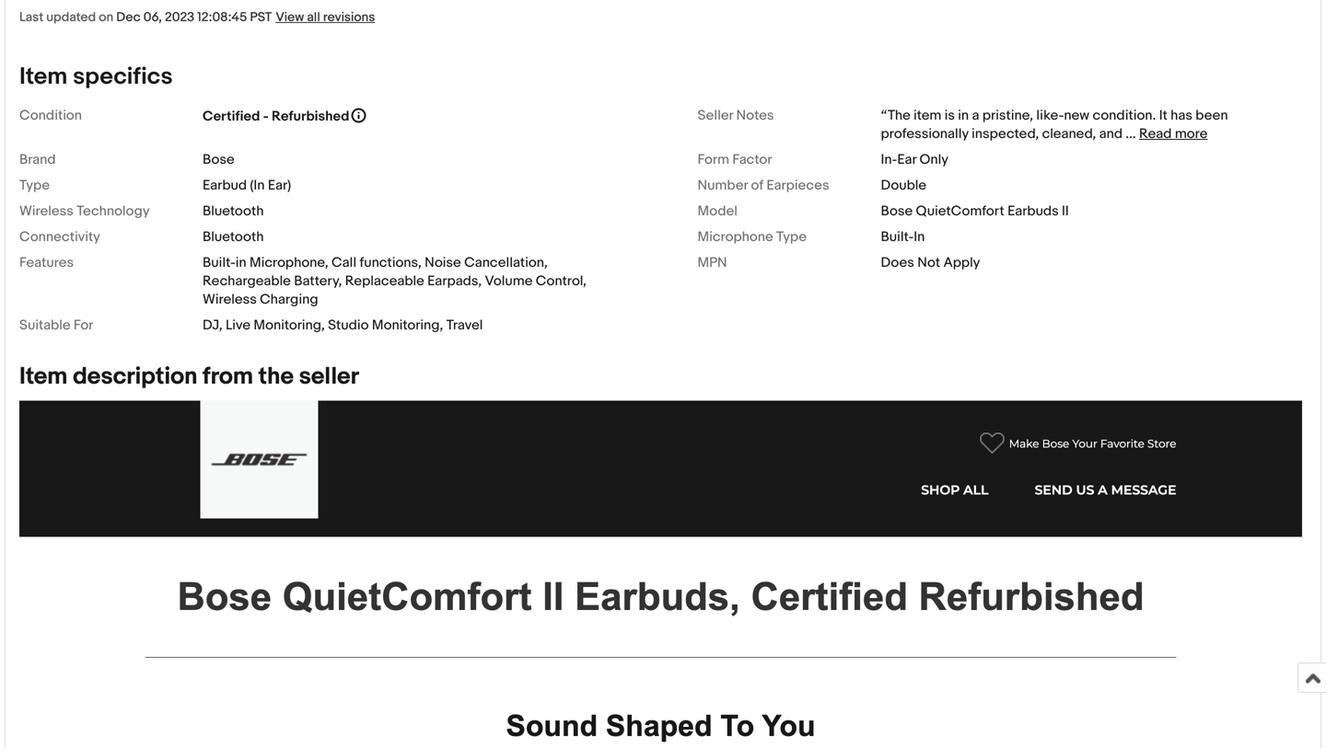 Task type: describe. For each thing, give the bounding box(es) containing it.
travel
[[446, 317, 483, 334]]

ear)
[[268, 177, 291, 194]]

view
[[276, 10, 304, 25]]

dj,
[[203, 317, 223, 334]]

in
[[914, 229, 925, 245]]

revisions
[[323, 10, 375, 25]]

specifics
[[73, 63, 173, 91]]

earpieces
[[767, 177, 830, 194]]

cleaned,
[[1042, 126, 1096, 142]]

features
[[19, 255, 74, 271]]

condition
[[19, 107, 82, 124]]

bluetooth for connectivity
[[203, 229, 264, 245]]

form factor
[[698, 152, 772, 168]]

dj, live monitoring, studio monitoring, travel
[[203, 317, 483, 334]]

the
[[259, 363, 294, 391]]

volume
[[485, 273, 533, 290]]

factor
[[733, 152, 772, 168]]

functions,
[[360, 255, 422, 271]]

apply
[[944, 255, 981, 271]]

earbud (in ear)
[[203, 177, 291, 194]]

"the
[[881, 107, 911, 124]]

earbuds
[[1008, 203, 1059, 220]]

in-ear only
[[881, 152, 949, 168]]

0 horizontal spatial type
[[19, 177, 50, 194]]

rechargeable
[[203, 273, 291, 290]]

technology
[[77, 203, 150, 220]]

built-in microphone, call functions, noise cancellation, rechargeable battery, replaceable earpads, volume control, wireless charging
[[203, 255, 587, 308]]

is
[[945, 107, 955, 124]]

microphone
[[698, 229, 773, 245]]

last
[[19, 10, 43, 25]]

bose for bose quietcomfort earbuds ii
[[881, 203, 913, 220]]

seller notes
[[698, 107, 774, 124]]

call
[[332, 255, 357, 271]]

microphone,
[[250, 255, 329, 271]]

form
[[698, 152, 730, 168]]

refurbished
[[272, 108, 349, 125]]

read more button
[[1140, 126, 1208, 142]]

cancellation,
[[464, 255, 548, 271]]

it
[[1160, 107, 1168, 124]]

condition.
[[1093, 107, 1156, 124]]

bluetooth for wireless technology
[[203, 203, 264, 220]]

built- for in
[[881, 229, 914, 245]]

wireless technology
[[19, 203, 150, 220]]

microphone type
[[698, 229, 807, 245]]

double
[[881, 177, 927, 194]]

earpads,
[[428, 273, 482, 290]]

not
[[918, 255, 941, 271]]

suitable for
[[19, 317, 93, 334]]

has
[[1171, 107, 1193, 124]]

item for item description from the seller
[[19, 363, 68, 391]]

dec
[[116, 10, 141, 25]]

control,
[[536, 273, 587, 290]]

bose for bose
[[203, 152, 235, 168]]

only
[[920, 152, 949, 168]]

-
[[263, 108, 269, 125]]

battery,
[[294, 273, 342, 290]]

replaceable
[[345, 273, 425, 290]]

item
[[914, 107, 942, 124]]

pristine,
[[983, 107, 1034, 124]]

does not apply
[[881, 255, 981, 271]]



Task type: vqa. For each thing, say whether or not it's contained in the screenshot.
-
yes



Task type: locate. For each thing, give the bounding box(es) containing it.
06,
[[144, 10, 162, 25]]

1 horizontal spatial built-
[[881, 229, 914, 245]]

wireless down rechargeable
[[203, 292, 257, 308]]

more
[[1175, 126, 1208, 142]]

professionally
[[881, 126, 969, 142]]

all
[[307, 10, 320, 25]]

brand
[[19, 152, 56, 168]]

updated
[[46, 10, 96, 25]]

wireless
[[19, 203, 74, 220], [203, 292, 257, 308]]

built-
[[881, 229, 914, 245], [203, 255, 236, 271]]

quietcomfort
[[916, 203, 1005, 220]]

wireless inside built-in microphone, call functions, noise cancellation, rechargeable battery, replaceable earpads, volume control, wireless charging
[[203, 292, 257, 308]]

bose quietcomfort earbuds ii
[[881, 203, 1069, 220]]

0 horizontal spatial built-
[[203, 255, 236, 271]]

bluetooth down 'earbud'
[[203, 203, 264, 220]]

in inside "the item is in a pristine, like-new condition. it has been professionally inspected, cleaned, and ...
[[958, 107, 969, 124]]

in left a
[[958, 107, 969, 124]]

1 monitoring, from the left
[[254, 317, 325, 334]]

1 horizontal spatial bose
[[881, 203, 913, 220]]

ear
[[898, 152, 917, 168]]

been
[[1196, 107, 1228, 124]]

2 bluetooth from the top
[[203, 229, 264, 245]]

0 horizontal spatial in
[[236, 255, 247, 271]]

does
[[881, 255, 915, 271]]

1 vertical spatial wireless
[[203, 292, 257, 308]]

last updated on dec 06, 2023 12:08:45 pst view all revisions
[[19, 10, 375, 25]]

bluetooth up rechargeable
[[203, 229, 264, 245]]

0 vertical spatial wireless
[[19, 203, 74, 220]]

2023
[[165, 10, 194, 25]]

number
[[698, 177, 748, 194]]

number of earpieces
[[698, 177, 830, 194]]

item up condition
[[19, 63, 68, 91]]

0 horizontal spatial bose
[[203, 152, 235, 168]]

on
[[99, 10, 113, 25]]

read
[[1140, 126, 1172, 142]]

like-
[[1037, 107, 1064, 124]]

item
[[19, 63, 68, 91], [19, 363, 68, 391]]

0 vertical spatial type
[[19, 177, 50, 194]]

of
[[751, 177, 764, 194]]

view all revisions link
[[272, 9, 375, 25]]

0 horizontal spatial wireless
[[19, 203, 74, 220]]

1 horizontal spatial monitoring,
[[372, 317, 443, 334]]

in inside built-in microphone, call functions, noise cancellation, rechargeable battery, replaceable earpads, volume control, wireless charging
[[236, 255, 247, 271]]

notes
[[737, 107, 774, 124]]

1 vertical spatial item
[[19, 363, 68, 391]]

connectivity
[[19, 229, 100, 245]]

mpn
[[698, 255, 727, 271]]

built- for in
[[203, 255, 236, 271]]

type down earpieces
[[777, 229, 807, 245]]

1 horizontal spatial wireless
[[203, 292, 257, 308]]

monitoring, down the charging
[[254, 317, 325, 334]]

seller
[[299, 363, 359, 391]]

model
[[698, 203, 738, 220]]

0 horizontal spatial monitoring,
[[254, 317, 325, 334]]

bose up 'earbud'
[[203, 152, 235, 168]]

from
[[203, 363, 253, 391]]

1 item from the top
[[19, 63, 68, 91]]

0 vertical spatial bose
[[203, 152, 235, 168]]

studio
[[328, 317, 369, 334]]

bose up built-in
[[881, 203, 913, 220]]

1 horizontal spatial in
[[958, 107, 969, 124]]

monitoring, down built-in microphone, call functions, noise cancellation, rechargeable battery, replaceable earpads, volume control, wireless charging
[[372, 317, 443, 334]]

wireless up connectivity at the left top of page
[[19, 203, 74, 220]]

seller
[[698, 107, 733, 124]]

type
[[19, 177, 50, 194], [777, 229, 807, 245]]

charging
[[260, 292, 318, 308]]

certified - refurbished
[[203, 108, 349, 125]]

built- up rechargeable
[[203, 255, 236, 271]]

1 horizontal spatial type
[[777, 229, 807, 245]]

item description from the seller
[[19, 363, 359, 391]]

noise
[[425, 255, 461, 271]]

0 vertical spatial item
[[19, 63, 68, 91]]

12:08:45
[[197, 10, 247, 25]]

built- inside built-in microphone, call functions, noise cancellation, rechargeable battery, replaceable earpads, volume control, wireless charging
[[203, 255, 236, 271]]

"the item is in a pristine, like-new condition. it has been professionally inspected, cleaned, and ...
[[881, 107, 1228, 142]]

1 vertical spatial built-
[[203, 255, 236, 271]]

0 vertical spatial built-
[[881, 229, 914, 245]]

built- up does on the right top of the page
[[881, 229, 914, 245]]

item for item specifics
[[19, 63, 68, 91]]

for
[[74, 317, 93, 334]]

2 item from the top
[[19, 363, 68, 391]]

read more
[[1140, 126, 1208, 142]]

1 vertical spatial bluetooth
[[203, 229, 264, 245]]

1 vertical spatial bose
[[881, 203, 913, 220]]

live
[[226, 317, 251, 334]]

and
[[1100, 126, 1123, 142]]

bluetooth
[[203, 203, 264, 220], [203, 229, 264, 245]]

1 vertical spatial type
[[777, 229, 807, 245]]

in
[[958, 107, 969, 124], [236, 255, 247, 271]]

new
[[1064, 107, 1090, 124]]

item down suitable
[[19, 363, 68, 391]]

certified
[[203, 108, 260, 125]]

pst
[[250, 10, 272, 25]]

item specifics
[[19, 63, 173, 91]]

0 vertical spatial in
[[958, 107, 969, 124]]

suitable
[[19, 317, 70, 334]]

1 bluetooth from the top
[[203, 203, 264, 220]]

a
[[972, 107, 980, 124]]

(in
[[250, 177, 265, 194]]

in-
[[881, 152, 898, 168]]

inspected,
[[972, 126, 1039, 142]]

ii
[[1062, 203, 1069, 220]]

2 monitoring, from the left
[[372, 317, 443, 334]]

in up rechargeable
[[236, 255, 247, 271]]

type down brand
[[19, 177, 50, 194]]

0 vertical spatial bluetooth
[[203, 203, 264, 220]]

1 vertical spatial in
[[236, 255, 247, 271]]

...
[[1126, 126, 1136, 142]]

built-in
[[881, 229, 925, 245]]

earbud
[[203, 177, 247, 194]]



